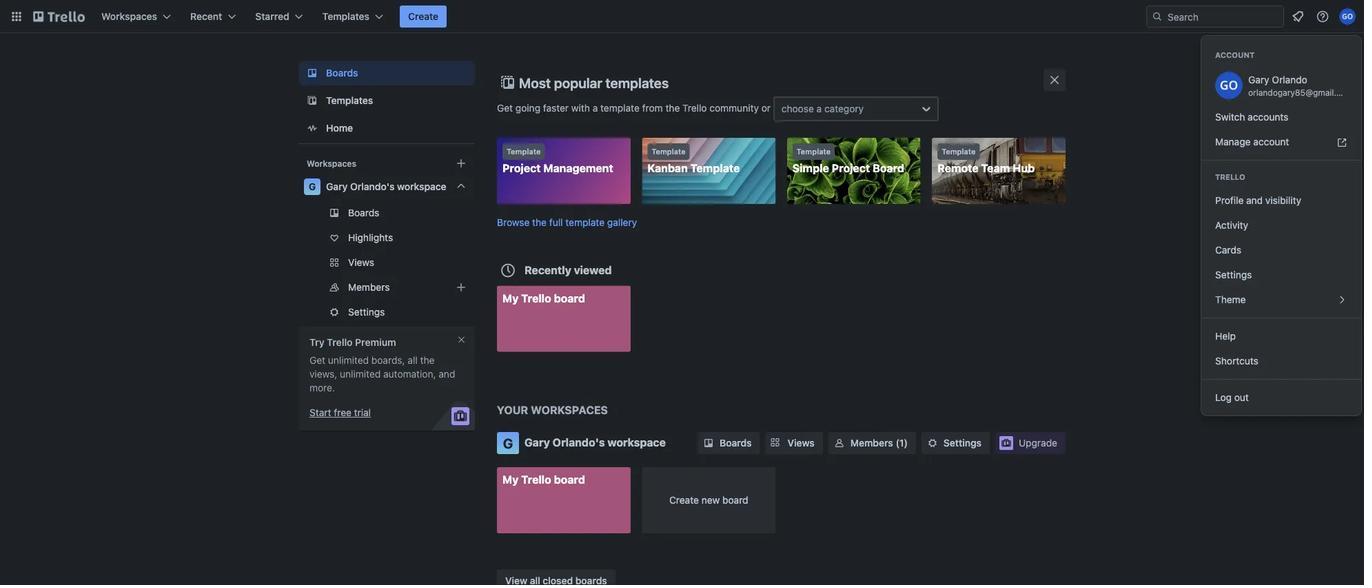 Task type: describe. For each thing, give the bounding box(es) containing it.
browse
[[497, 216, 530, 228]]

open information menu image
[[1316, 10, 1330, 23]]

boards for highlights
[[348, 207, 379, 219]]

back to home image
[[33, 6, 85, 28]]

0 vertical spatial board
[[554, 292, 585, 305]]

workspaces inside dropdown button
[[101, 11, 157, 22]]

create for create
[[408, 11, 439, 22]]

template right kanban
[[691, 162, 740, 175]]

0 horizontal spatial views
[[348, 257, 374, 268]]

log out
[[1215, 392, 1249, 403]]

log
[[1215, 392, 1232, 403]]

2 vertical spatial settings
[[944, 437, 982, 449]]

help link
[[1202, 324, 1362, 349]]

gary orlando orlandogary85@gmail.com
[[1248, 74, 1353, 97]]

recently
[[525, 263, 571, 276]]

browse the full template gallery link
[[497, 216, 637, 228]]

start free trial button
[[310, 406, 371, 420]]

create button
[[400, 6, 447, 28]]

boards link for highlights
[[298, 202, 475, 224]]

upgrade button
[[995, 432, 1066, 454]]

trial
[[354, 407, 371, 418]]

1 vertical spatial template
[[566, 216, 605, 228]]

gary orlando (garyorlando) image
[[1339, 8, 1356, 25]]

cards link
[[1202, 238, 1362, 263]]

workspaces button
[[93, 6, 179, 28]]

faster
[[543, 102, 569, 114]]

template project management
[[503, 147, 613, 175]]

template for simple
[[797, 147, 831, 156]]

template board image
[[304, 92, 321, 109]]

most
[[519, 74, 551, 91]]

template for kanban
[[652, 147, 686, 156]]

team
[[981, 162, 1010, 175]]

activity link
[[1202, 213, 1362, 238]]

recently viewed
[[525, 263, 612, 276]]

starred
[[255, 11, 289, 22]]

template kanban template
[[648, 147, 740, 175]]

shortcuts
[[1215, 355, 1259, 367]]

board image
[[304, 65, 321, 81]]

1 vertical spatial settings link
[[298, 301, 475, 323]]

activity
[[1215, 220, 1248, 231]]

theme
[[1215, 294, 1246, 305]]

highlights
[[348, 232, 393, 243]]

most popular templates
[[519, 74, 669, 91]]

choose a category
[[782, 103, 864, 114]]

0 horizontal spatial a
[[593, 102, 598, 114]]

0 horizontal spatial gary orlando's workspace
[[326, 181, 446, 192]]

community
[[710, 102, 759, 114]]

views,
[[310, 368, 337, 380]]

highlights link
[[298, 227, 475, 249]]

out
[[1234, 392, 1249, 403]]

2 horizontal spatial settings
[[1215, 269, 1252, 281]]

home
[[326, 122, 353, 134]]

settings link for trello
[[1202, 263, 1362, 287]]

profile
[[1215, 195, 1244, 206]]

settings link for gary orlando's workspace
[[922, 432, 990, 454]]

start free trial
[[310, 407, 371, 418]]

get inside try trello premium get unlimited boards, all the views, unlimited automation, and more.
[[310, 355, 325, 366]]

browse the full template gallery
[[497, 216, 637, 228]]

try
[[310, 337, 324, 348]]

1 my trello board link from the top
[[497, 286, 631, 352]]

recent
[[190, 11, 222, 22]]

1 horizontal spatial the
[[532, 216, 547, 228]]

0 vertical spatial views link
[[298, 252, 475, 274]]

upgrade
[[1019, 437, 1057, 449]]

starred button
[[247, 6, 311, 28]]

manage account
[[1215, 136, 1289, 148]]

automation,
[[383, 368, 436, 380]]

full
[[549, 216, 563, 228]]

try trello premium get unlimited boards, all the views, unlimited automation, and more.
[[310, 337, 455, 394]]

template remote team hub
[[938, 147, 1035, 175]]

switch accounts
[[1215, 111, 1289, 123]]

templates inside dropdown button
[[322, 11, 370, 22]]

start
[[310, 407, 331, 418]]

cards
[[1215, 244, 1242, 256]]

switch
[[1215, 111, 1245, 123]]

premium
[[355, 337, 396, 348]]

management
[[543, 162, 613, 175]]

templates button
[[314, 6, 392, 28]]

1 vertical spatial views
[[788, 437, 815, 449]]

the for get going faster with a template from the trello community or
[[666, 102, 680, 114]]

home link
[[298, 116, 475, 141]]

(1)
[[896, 437, 908, 449]]

1 vertical spatial templates
[[326, 95, 373, 106]]

viewed
[[574, 263, 612, 276]]

profile and visibility
[[1215, 195, 1302, 206]]

0 notifications image
[[1290, 8, 1306, 25]]

get going faster with a template from the trello community or
[[497, 102, 773, 114]]

1 vertical spatial workspace
[[608, 436, 666, 449]]

log out button
[[1202, 385, 1362, 410]]

your
[[497, 404, 528, 417]]

switch accounts link
[[1202, 105, 1362, 130]]

kanban
[[648, 162, 688, 175]]

members for members
[[348, 282, 390, 293]]



Task type: locate. For each thing, give the bounding box(es) containing it.
workspaces
[[531, 404, 608, 417]]

g
[[309, 181, 316, 192], [503, 435, 513, 451]]

more.
[[310, 382, 335, 394]]

my trello board link
[[497, 286, 631, 352], [497, 467, 631, 534]]

0 vertical spatial workspace
[[397, 181, 446, 192]]

board
[[873, 162, 905, 175]]

get
[[497, 102, 513, 114], [310, 355, 325, 366]]

sm image left "members (1)"
[[833, 436, 846, 450]]

members
[[348, 282, 390, 293], [851, 437, 893, 449]]

create inside button
[[408, 11, 439, 22]]

1 vertical spatial g
[[503, 435, 513, 451]]

members for members (1)
[[851, 437, 893, 449]]

project inside template simple project board
[[832, 162, 870, 175]]

0 horizontal spatial the
[[420, 355, 435, 366]]

1 vertical spatial gary
[[326, 181, 348, 192]]

views
[[348, 257, 374, 268], [788, 437, 815, 449]]

from
[[642, 102, 663, 114]]

boards up highlights on the left top
[[348, 207, 379, 219]]

2 vertical spatial gary
[[525, 436, 550, 449]]

template down going
[[507, 147, 541, 156]]

going
[[516, 102, 541, 114]]

1 vertical spatial workspaces
[[307, 159, 356, 168]]

boards for views
[[720, 437, 752, 449]]

1 horizontal spatial settings link
[[922, 432, 990, 454]]

settings up premium
[[348, 306, 385, 318]]

2 horizontal spatial gary
[[1248, 74, 1270, 85]]

template down the templates
[[600, 102, 640, 114]]

new
[[702, 495, 720, 506]]

members inside 'link'
[[348, 282, 390, 293]]

0 vertical spatial template
[[600, 102, 640, 114]]

1 project from the left
[[503, 162, 541, 175]]

a right "with"
[[593, 102, 598, 114]]

and inside try trello premium get unlimited boards, all the views, unlimited automation, and more.
[[439, 368, 455, 380]]

boards link up templates link
[[298, 61, 475, 85]]

0 horizontal spatial settings link
[[298, 301, 475, 323]]

members link
[[298, 276, 475, 298]]

your workspaces
[[497, 404, 608, 417]]

template inside template simple project board
[[797, 147, 831, 156]]

gary orlando's workspace down workspaces
[[525, 436, 666, 449]]

0 vertical spatial unlimited
[[328, 355, 369, 366]]

1 horizontal spatial a
[[817, 103, 822, 114]]

2 vertical spatial board
[[723, 495, 748, 506]]

0 horizontal spatial views link
[[298, 252, 475, 274]]

settings link down 'activity' link
[[1202, 263, 1362, 287]]

sm image for settings
[[926, 436, 940, 450]]

0 vertical spatial my
[[503, 292, 519, 305]]

1 horizontal spatial get
[[497, 102, 513, 114]]

shortcuts button
[[1202, 349, 1362, 374]]

1 horizontal spatial orlando's
[[553, 436, 605, 449]]

1 vertical spatial boards
[[348, 207, 379, 219]]

0 vertical spatial the
[[666, 102, 680, 114]]

1 horizontal spatial settings
[[944, 437, 982, 449]]

1 horizontal spatial workspaces
[[307, 159, 356, 168]]

the inside try trello premium get unlimited boards, all the views, unlimited automation, and more.
[[420, 355, 435, 366]]

0 vertical spatial and
[[1246, 195, 1263, 206]]

settings right (1)
[[944, 437, 982, 449]]

my trello board
[[503, 292, 585, 305], [503, 473, 585, 486]]

1 horizontal spatial and
[[1246, 195, 1263, 206]]

templates
[[322, 11, 370, 22], [326, 95, 373, 106]]

the for try trello premium get unlimited boards, all the views, unlimited automation, and more.
[[420, 355, 435, 366]]

1 vertical spatial boards link
[[298, 202, 475, 224]]

1 vertical spatial my trello board
[[503, 473, 585, 486]]

profile and visibility link
[[1202, 188, 1362, 213]]

members left (1)
[[851, 437, 893, 449]]

2 my trello board link from the top
[[497, 467, 631, 534]]

unlimited up views,
[[328, 355, 369, 366]]

simple
[[793, 162, 829, 175]]

visibility
[[1266, 195, 1302, 206]]

g down home "icon"
[[309, 181, 316, 192]]

boards link for views
[[698, 432, 760, 454]]

orlando
[[1272, 74, 1308, 85]]

the right from
[[666, 102, 680, 114]]

1 my trello board from the top
[[503, 292, 585, 305]]

and
[[1246, 195, 1263, 206], [439, 368, 455, 380]]

0 horizontal spatial orlando's
[[350, 181, 395, 192]]

0 vertical spatial settings
[[1215, 269, 1252, 281]]

0 horizontal spatial workspaces
[[101, 11, 157, 22]]

workspaces
[[101, 11, 157, 22], [307, 159, 356, 168]]

0 horizontal spatial g
[[309, 181, 316, 192]]

1 vertical spatial members
[[851, 437, 893, 449]]

account
[[1215, 51, 1255, 60]]

gary down the your workspaces
[[525, 436, 550, 449]]

template
[[507, 147, 541, 156], [652, 147, 686, 156], [797, 147, 831, 156], [942, 147, 976, 156], [691, 162, 740, 175]]

the right 'all'
[[420, 355, 435, 366]]

a right choose
[[817, 103, 822, 114]]

1 my from the top
[[503, 292, 519, 305]]

1 vertical spatial orlando's
[[553, 436, 605, 449]]

0 vertical spatial boards
[[326, 67, 358, 79]]

all
[[408, 355, 418, 366]]

hub
[[1013, 162, 1035, 175]]

2 project from the left
[[832, 162, 870, 175]]

1 horizontal spatial gary
[[525, 436, 550, 449]]

and right "profile"
[[1246, 195, 1263, 206]]

or
[[762, 102, 771, 114]]

project left the board
[[832, 162, 870, 175]]

account
[[1253, 136, 1289, 148]]

accounts
[[1248, 111, 1289, 123]]

sm image for boards
[[702, 436, 716, 450]]

boards link up new
[[698, 432, 760, 454]]

boards,
[[371, 355, 405, 366]]

gary orlando's workspace up 'highlights' "link" at left
[[326, 181, 446, 192]]

get left going
[[497, 102, 513, 114]]

0 vertical spatial workspaces
[[101, 11, 157, 22]]

workspace
[[397, 181, 446, 192], [608, 436, 666, 449]]

template simple project board
[[793, 147, 905, 175]]

0 vertical spatial gary orlando's workspace
[[326, 181, 446, 192]]

Search field
[[1163, 6, 1284, 27]]

1 vertical spatial the
[[532, 216, 547, 228]]

0 vertical spatial my trello board
[[503, 292, 585, 305]]

1 vertical spatial settings
[[348, 306, 385, 318]]

1 horizontal spatial g
[[503, 435, 513, 451]]

unlimited down 'boards,'
[[340, 368, 381, 380]]

0 vertical spatial orlando's
[[350, 181, 395, 192]]

1 vertical spatial create
[[669, 495, 699, 506]]

templates right starred dropdown button
[[322, 11, 370, 22]]

manage
[[1215, 136, 1251, 148]]

0 horizontal spatial workspace
[[397, 181, 446, 192]]

sm image
[[702, 436, 716, 450], [833, 436, 846, 450], [926, 436, 940, 450]]

1 sm image from the left
[[702, 436, 716, 450]]

template inside template project management
[[507, 147, 541, 156]]

orlando's up highlights on the left top
[[350, 181, 395, 192]]

theme button
[[1202, 287, 1362, 312]]

trello
[[683, 102, 707, 114], [1215, 173, 1245, 182], [521, 292, 551, 305], [327, 337, 353, 348], [521, 473, 551, 486]]

templates
[[606, 74, 669, 91]]

1 horizontal spatial views
[[788, 437, 815, 449]]

0 vertical spatial boards link
[[298, 61, 475, 85]]

remote
[[938, 162, 979, 175]]

2 horizontal spatial sm image
[[926, 436, 940, 450]]

0 vertical spatial get
[[497, 102, 513, 114]]

g down your
[[503, 435, 513, 451]]

0 vertical spatial settings link
[[1202, 263, 1362, 287]]

2 horizontal spatial settings link
[[1202, 263, 1362, 287]]

template for remote
[[942, 147, 976, 156]]

boards up new
[[720, 437, 752, 449]]

templates up home
[[326, 95, 373, 106]]

0 horizontal spatial and
[[439, 368, 455, 380]]

members (1)
[[851, 437, 908, 449]]

the left full
[[532, 216, 547, 228]]

with
[[571, 102, 590, 114]]

1 horizontal spatial sm image
[[833, 436, 846, 450]]

2 my from the top
[[503, 473, 519, 486]]

home image
[[304, 120, 321, 136]]

manage account link
[[1202, 130, 1362, 154]]

1 vertical spatial gary orlando's workspace
[[525, 436, 666, 449]]

gallery
[[607, 216, 637, 228]]

choose
[[782, 103, 814, 114]]

create for create new board
[[669, 495, 699, 506]]

gary inside gary orlando orlandogary85@gmail.com
[[1248, 74, 1270, 85]]

1 horizontal spatial create
[[669, 495, 699, 506]]

free
[[334, 407, 352, 418]]

trello inside try trello premium get unlimited boards, all the views, unlimited automation, and more.
[[327, 337, 353, 348]]

settings up theme on the bottom right
[[1215, 269, 1252, 281]]

sm image right (1)
[[926, 436, 940, 450]]

settings
[[1215, 269, 1252, 281], [348, 306, 385, 318], [944, 437, 982, 449]]

2 vertical spatial boards link
[[698, 432, 760, 454]]

2 horizontal spatial the
[[666, 102, 680, 114]]

members down highlights on the left top
[[348, 282, 390, 293]]

0 horizontal spatial get
[[310, 355, 325, 366]]

0 horizontal spatial members
[[348, 282, 390, 293]]

0 horizontal spatial create
[[408, 11, 439, 22]]

0 vertical spatial g
[[309, 181, 316, 192]]

1 horizontal spatial views link
[[766, 432, 823, 454]]

2 vertical spatial boards
[[720, 437, 752, 449]]

project up browse
[[503, 162, 541, 175]]

0 horizontal spatial gary
[[326, 181, 348, 192]]

0 vertical spatial members
[[348, 282, 390, 293]]

1 vertical spatial my
[[503, 473, 519, 486]]

template up simple
[[797, 147, 831, 156]]

1 vertical spatial views link
[[766, 432, 823, 454]]

create
[[408, 11, 439, 22], [669, 495, 699, 506]]

a
[[593, 102, 598, 114], [817, 103, 822, 114]]

0 vertical spatial create
[[408, 11, 439, 22]]

create a workspace image
[[453, 155, 469, 172]]

orlandogary85@gmail.com
[[1248, 88, 1353, 97]]

gary orlando's workspace
[[326, 181, 446, 192], [525, 436, 666, 449]]

project inside template project management
[[503, 162, 541, 175]]

1 vertical spatial get
[[310, 355, 325, 366]]

0 vertical spatial my trello board link
[[497, 286, 631, 352]]

orlando's down workspaces
[[553, 436, 605, 449]]

add image
[[453, 279, 469, 296]]

1 vertical spatial my trello board link
[[497, 467, 631, 534]]

get up views,
[[310, 355, 325, 366]]

2 vertical spatial the
[[420, 355, 435, 366]]

1 vertical spatial board
[[554, 473, 585, 486]]

1 vertical spatial unlimited
[[340, 368, 381, 380]]

template for project
[[507, 147, 541, 156]]

template inside template remote team hub
[[942, 147, 976, 156]]

1 horizontal spatial members
[[851, 437, 893, 449]]

0 vertical spatial views
[[348, 257, 374, 268]]

1 vertical spatial and
[[439, 368, 455, 380]]

settings link down members 'link'
[[298, 301, 475, 323]]

gary orlando (garyorlando) image
[[1215, 72, 1243, 99]]

gary
[[1248, 74, 1270, 85], [326, 181, 348, 192], [525, 436, 550, 449]]

1 horizontal spatial project
[[832, 162, 870, 175]]

help
[[1215, 331, 1236, 342]]

category
[[824, 103, 864, 114]]

settings link right (1)
[[922, 432, 990, 454]]

0 horizontal spatial project
[[503, 162, 541, 175]]

orlando's
[[350, 181, 395, 192], [553, 436, 605, 449]]

recent button
[[182, 6, 244, 28]]

template up 'remote'
[[942, 147, 976, 156]]

gary right gary orlando (garyorlando) icon
[[1248, 74, 1270, 85]]

sm image up create new board
[[702, 436, 716, 450]]

2 my trello board from the top
[[503, 473, 585, 486]]

settings link
[[1202, 263, 1362, 287], [298, 301, 475, 323], [922, 432, 990, 454]]

popular
[[554, 74, 602, 91]]

1 horizontal spatial workspace
[[608, 436, 666, 449]]

gary down home
[[326, 181, 348, 192]]

primary element
[[0, 0, 1364, 33]]

template right full
[[566, 216, 605, 228]]

boards right board image
[[326, 67, 358, 79]]

template up kanban
[[652, 147, 686, 156]]

boards link up 'highlights' "link" at left
[[298, 202, 475, 224]]

boards
[[326, 67, 358, 79], [348, 207, 379, 219], [720, 437, 752, 449]]

templates link
[[298, 88, 475, 113]]

and right automation,
[[439, 368, 455, 380]]

0 horizontal spatial settings
[[348, 306, 385, 318]]

3 sm image from the left
[[926, 436, 940, 450]]

search image
[[1152, 11, 1163, 22]]

0 vertical spatial templates
[[322, 11, 370, 22]]

2 vertical spatial settings link
[[922, 432, 990, 454]]

the
[[666, 102, 680, 114], [532, 216, 547, 228], [420, 355, 435, 366]]

2 sm image from the left
[[833, 436, 846, 450]]

0 horizontal spatial sm image
[[702, 436, 716, 450]]

create new board
[[669, 495, 748, 506]]

1 horizontal spatial gary orlando's workspace
[[525, 436, 666, 449]]

project
[[503, 162, 541, 175], [832, 162, 870, 175]]

boards link
[[298, 61, 475, 85], [298, 202, 475, 224], [698, 432, 760, 454]]

0 vertical spatial gary
[[1248, 74, 1270, 85]]



Task type: vqa. For each thing, say whether or not it's contained in the screenshot.
top 'Boards' link
yes



